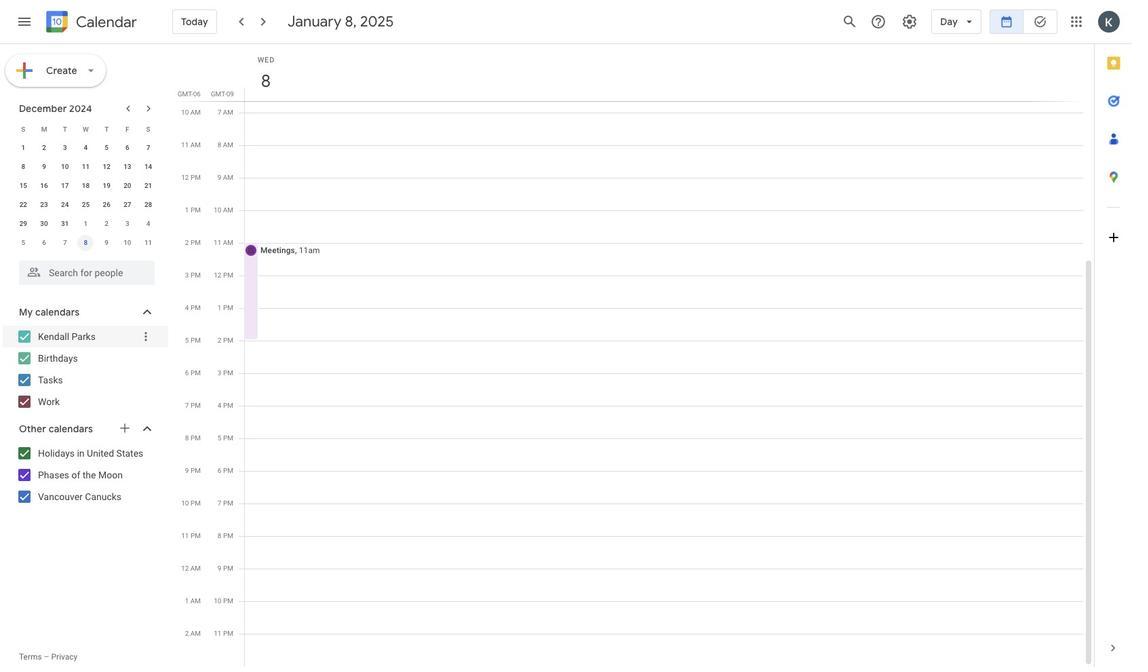 Task type: describe. For each thing, give the bounding box(es) containing it.
30 element
[[36, 216, 52, 232]]

today
[[181, 16, 208, 28]]

january 8, 2025
[[288, 12, 394, 31]]

23
[[40, 201, 48, 208]]

holidays in united states
[[38, 448, 143, 459]]

06
[[193, 90, 201, 98]]

kendall
[[38, 331, 69, 342]]

f
[[126, 125, 129, 133]]

10 down "9 am" at the top left of the page
[[214, 206, 221, 214]]

1 horizontal spatial 7 pm
[[218, 500, 233, 507]]

am down 09
[[223, 109, 233, 116]]

18 element
[[78, 178, 94, 194]]

11 up 12 am at the left of the page
[[181, 532, 189, 540]]

2025
[[360, 12, 394, 31]]

23 element
[[36, 197, 52, 213]]

row containing 15
[[13, 176, 159, 195]]

25 element
[[78, 197, 94, 213]]

27
[[124, 201, 131, 208]]

january 7 element
[[57, 235, 73, 251]]

privacy
[[51, 652, 78, 662]]

8 column header
[[244, 44, 1084, 101]]

31 element
[[57, 216, 73, 232]]

13 element
[[119, 159, 136, 175]]

united
[[87, 448, 114, 459]]

1 horizontal spatial 11 pm
[[214, 630, 233, 637]]

meetings
[[261, 246, 295, 255]]

1 s from the left
[[21, 125, 25, 133]]

2 s from the left
[[146, 125, 150, 133]]

22 element
[[15, 197, 31, 213]]

1 vertical spatial 1 pm
[[218, 304, 233, 312]]

1 horizontal spatial 3 pm
[[218, 369, 233, 377]]

11am
[[299, 246, 320, 255]]

16
[[40, 182, 48, 189]]

row containing 8
[[13, 157, 159, 176]]

11 right 2 am
[[214, 630, 222, 637]]

8 inside cell
[[84, 239, 88, 246]]

gmt- for 06
[[178, 90, 193, 98]]

20
[[124, 182, 131, 189]]

terms – privacy
[[19, 652, 78, 662]]

other calendars button
[[3, 418, 168, 440]]

phases of the moon
[[38, 470, 123, 481]]

january 5 element
[[15, 235, 31, 251]]

my calendars list
[[3, 326, 168, 413]]

11 up 18
[[82, 163, 90, 170]]

january 10 element
[[119, 235, 136, 251]]

12 element
[[99, 159, 115, 175]]

terms
[[19, 652, 42, 662]]

january 8 element
[[78, 235, 94, 251]]

kendall parks
[[38, 331, 96, 342]]

in
[[77, 448, 85, 459]]

26
[[103, 201, 111, 208]]

work
[[38, 396, 60, 407]]

18
[[82, 182, 90, 189]]

7 am
[[218, 109, 233, 116]]

1 vertical spatial 2 pm
[[218, 337, 233, 344]]

19
[[103, 182, 111, 189]]

am down "9 am" at the top left of the page
[[223, 206, 233, 214]]

5 inside the january 5 element
[[21, 239, 25, 246]]

1 t from the left
[[63, 125, 67, 133]]

1 am
[[185, 597, 201, 605]]

calendar element
[[43, 8, 137, 38]]

am left 8 am
[[191, 141, 201, 149]]

calendars for other calendars
[[49, 423, 93, 435]]

29 element
[[15, 216, 31, 232]]

10 down gmt-06
[[181, 109, 189, 116]]

22
[[19, 201, 27, 208]]

10 up 17
[[61, 163, 69, 170]]

1 horizontal spatial 9 pm
[[218, 565, 233, 572]]

0 horizontal spatial 11 am
[[181, 141, 201, 149]]

previous
[[98, 123, 132, 132]]

privacy link
[[51, 652, 78, 662]]

phases
[[38, 470, 69, 481]]

0 vertical spatial 10 pm
[[181, 500, 201, 507]]

–
[[44, 652, 49, 662]]

0 horizontal spatial 11 pm
[[181, 532, 201, 540]]

0 vertical spatial 9 pm
[[185, 467, 201, 474]]

m
[[41, 125, 47, 133]]

day
[[941, 16, 958, 28]]

11 down january 4 element on the top of page
[[145, 239, 152, 246]]

0 vertical spatial 5 pm
[[185, 337, 201, 344]]

1 vertical spatial 10 am
[[214, 206, 233, 214]]

24
[[61, 201, 69, 208]]

january 1 element
[[78, 216, 94, 232]]

28 element
[[140, 197, 157, 213]]

create button
[[5, 54, 106, 87]]

my
[[19, 306, 33, 318]]

am up the 1 am on the bottom left of page
[[191, 565, 201, 572]]

16 element
[[36, 178, 52, 194]]

row containing 29
[[13, 214, 159, 233]]

am up 2 am
[[191, 597, 201, 605]]

date_range button
[[990, 5, 1024, 38]]

gmt-06
[[178, 90, 201, 98]]

moon
[[98, 470, 123, 481]]

previous month
[[98, 123, 159, 132]]



Task type: vqa. For each thing, say whether or not it's contained in the screenshot.
16 element
yes



Task type: locate. For each thing, give the bounding box(es) containing it.
row down 25 element
[[13, 214, 159, 233]]

8
[[260, 70, 270, 92], [218, 141, 221, 149], [21, 163, 25, 170], [84, 239, 88, 246], [185, 434, 189, 442], [218, 532, 222, 540]]

1 horizontal spatial 11 am
[[214, 239, 233, 246]]

t left f
[[105, 125, 109, 133]]

row containing 1
[[13, 138, 159, 157]]

0 vertical spatial 12 pm
[[181, 174, 201, 181]]

None search field
[[0, 255, 168, 285]]

day button
[[932, 5, 982, 38]]

states
[[116, 448, 143, 459]]

vancouver
[[38, 491, 83, 502]]

1 vertical spatial 5 pm
[[218, 434, 233, 442]]

other
[[19, 423, 46, 435]]

11
[[181, 141, 189, 149], [82, 163, 90, 170], [145, 239, 152, 246], [214, 239, 221, 246], [181, 532, 189, 540], [214, 630, 222, 637]]

calendars up in
[[49, 423, 93, 435]]

14 element
[[140, 159, 157, 175]]

3 pm
[[185, 271, 201, 279], [218, 369, 233, 377]]

21 element
[[140, 178, 157, 194]]

december 2024
[[19, 102, 92, 115]]

row up 11 element
[[13, 138, 159, 157]]

10 up 12 am at the left of the page
[[181, 500, 189, 507]]

add other calendars image
[[118, 421, 132, 435]]

birthdays
[[38, 353, 78, 364]]

january 4 element
[[140, 216, 157, 232]]

1 vertical spatial 3 pm
[[218, 369, 233, 377]]

2 gmt- from the left
[[211, 90, 227, 98]]

,
[[295, 246, 297, 255]]

january
[[288, 12, 342, 31]]

11 pm up 12 am at the left of the page
[[181, 532, 201, 540]]

am left meetings
[[223, 239, 233, 246]]

settings menu image
[[902, 14, 919, 30]]

13
[[124, 163, 131, 170]]

row up 25
[[13, 176, 159, 195]]

january 6 element
[[36, 235, 52, 251]]

1 horizontal spatial 4 pm
[[218, 402, 233, 409]]

0 horizontal spatial 7 pm
[[185, 402, 201, 409]]

1 horizontal spatial 12 pm
[[214, 271, 233, 279]]

5 pm
[[185, 337, 201, 344], [218, 434, 233, 442]]

s left m
[[21, 125, 25, 133]]

month
[[134, 123, 159, 132]]

january 9 element
[[99, 235, 115, 251]]

6 pm
[[185, 369, 201, 377], [218, 467, 233, 474]]

am
[[191, 109, 201, 116], [223, 109, 233, 116], [191, 141, 201, 149], [223, 141, 233, 149], [223, 174, 233, 181], [223, 206, 233, 214], [223, 239, 233, 246], [191, 565, 201, 572], [191, 597, 201, 605], [191, 630, 201, 637]]

15
[[19, 182, 27, 189]]

7 row from the top
[[13, 233, 159, 252]]

wed 8
[[258, 56, 275, 92]]

tab list
[[1095, 44, 1133, 629]]

holidays
[[38, 448, 75, 459]]

gmt- for 09
[[211, 90, 227, 98]]

t
[[63, 125, 67, 133], [105, 125, 109, 133]]

wednesday, january 8 element
[[250, 66, 282, 97]]

12 inside row
[[103, 163, 111, 170]]

row group
[[13, 138, 159, 252]]

0 horizontal spatial 2 pm
[[185, 239, 201, 246]]

0 horizontal spatial 10 am
[[181, 109, 201, 116]]

create
[[46, 64, 77, 77]]

0 horizontal spatial 5 pm
[[185, 337, 201, 344]]

0 vertical spatial 11 pm
[[181, 532, 201, 540]]

0 vertical spatial 3 pm
[[185, 271, 201, 279]]

11 am left 8 am
[[181, 141, 201, 149]]

row down 2024 at the top left of the page
[[13, 119, 159, 138]]

row up january 1 element
[[13, 195, 159, 214]]

1 horizontal spatial 5 pm
[[218, 434, 233, 442]]

21
[[145, 182, 152, 189]]

row
[[13, 119, 159, 138], [13, 138, 159, 157], [13, 157, 159, 176], [13, 176, 159, 195], [13, 195, 159, 214], [13, 214, 159, 233], [13, 233, 159, 252]]

1 horizontal spatial 2 pm
[[218, 337, 233, 344]]

w
[[83, 125, 89, 133]]

parks
[[72, 331, 96, 342]]

wed
[[258, 56, 275, 64]]

gmt-09
[[211, 90, 234, 98]]

0 horizontal spatial s
[[21, 125, 25, 133]]

january 2 element
[[99, 216, 115, 232]]

10 am down gmt-06
[[181, 109, 201, 116]]

am down 8 am
[[223, 174, 233, 181]]

0 vertical spatial 8 pm
[[185, 434, 201, 442]]

gmt-
[[178, 90, 193, 98], [211, 90, 227, 98]]

09
[[227, 90, 234, 98]]

29
[[19, 220, 27, 227]]

am down 7 am at top left
[[223, 141, 233, 149]]

1 gmt- from the left
[[178, 90, 193, 98]]

0 horizontal spatial gmt-
[[178, 90, 193, 98]]

my calendars button
[[3, 301, 168, 323]]

the
[[83, 470, 96, 481]]

20 element
[[119, 178, 136, 194]]

terms link
[[19, 652, 42, 662]]

27 element
[[119, 197, 136, 213]]

0 horizontal spatial 6 pm
[[185, 369, 201, 377]]

8 inside wed 8
[[260, 70, 270, 92]]

1 horizontal spatial t
[[105, 125, 109, 133]]

pm
[[191, 174, 201, 181], [191, 206, 201, 214], [191, 239, 201, 246], [191, 271, 201, 279], [223, 271, 233, 279], [191, 304, 201, 312], [223, 304, 233, 312], [191, 337, 201, 344], [223, 337, 233, 344], [191, 369, 201, 377], [223, 369, 233, 377], [191, 402, 201, 409], [223, 402, 233, 409], [191, 434, 201, 442], [223, 434, 233, 442], [191, 467, 201, 474], [223, 467, 233, 474], [191, 500, 201, 507], [223, 500, 233, 507], [191, 532, 201, 540], [223, 532, 233, 540], [223, 565, 233, 572], [223, 597, 233, 605], [223, 630, 233, 637]]

1 pm
[[185, 206, 201, 214], [218, 304, 233, 312]]

0 horizontal spatial 10 pm
[[181, 500, 201, 507]]

Search for people text field
[[27, 261, 147, 285]]

1 horizontal spatial 10 pm
[[214, 597, 233, 605]]

6
[[126, 144, 129, 151], [42, 239, 46, 246], [185, 369, 189, 377], [218, 467, 222, 474]]

17 element
[[57, 178, 73, 194]]

9 pm
[[185, 467, 201, 474], [218, 565, 233, 572]]

of
[[72, 470, 80, 481]]

1 horizontal spatial gmt-
[[211, 90, 227, 98]]

row containing s
[[13, 119, 159, 138]]

0 vertical spatial 7 pm
[[185, 402, 201, 409]]

1 vertical spatial 10 pm
[[214, 597, 233, 605]]

10 down january 3 element
[[124, 239, 131, 246]]

other calendars
[[19, 423, 93, 435]]

8 cell
[[75, 233, 96, 252]]

4 row from the top
[[13, 176, 159, 195]]

meetings , 11am
[[261, 246, 320, 255]]

1
[[21, 144, 25, 151], [185, 206, 189, 214], [84, 220, 88, 227], [218, 304, 222, 312], [185, 597, 189, 605]]

1 horizontal spatial s
[[146, 125, 150, 133]]

31
[[61, 220, 69, 227]]

11 am left meetings
[[214, 239, 233, 246]]

0 horizontal spatial 3 pm
[[185, 271, 201, 279]]

5 row from the top
[[13, 195, 159, 214]]

1 vertical spatial calendars
[[49, 423, 93, 435]]

2
[[42, 144, 46, 151], [105, 220, 109, 227], [185, 239, 189, 246], [218, 337, 222, 344], [185, 630, 189, 637]]

10 pm right the 1 am on the bottom left of page
[[214, 597, 233, 605]]

1 horizontal spatial 6 pm
[[218, 467, 233, 474]]

row containing 22
[[13, 195, 159, 214]]

row up 18
[[13, 157, 159, 176]]

10 am down "9 am" at the top left of the page
[[214, 206, 233, 214]]

8 am
[[218, 141, 233, 149]]

0 horizontal spatial 4 pm
[[185, 304, 201, 312]]

1 horizontal spatial 8 pm
[[218, 532, 233, 540]]

0 horizontal spatial 12 pm
[[181, 174, 201, 181]]

0 horizontal spatial 1 pm
[[185, 206, 201, 214]]

0 horizontal spatial t
[[63, 125, 67, 133]]

12 pm
[[181, 174, 201, 181], [214, 271, 233, 279]]

0 vertical spatial calendars
[[35, 306, 80, 318]]

19 element
[[99, 178, 115, 194]]

my calendars
[[19, 306, 80, 318]]

1 vertical spatial 11 am
[[214, 239, 233, 246]]

canucks
[[85, 491, 122, 502]]

calendar
[[76, 13, 137, 32]]

december
[[19, 102, 67, 115]]

0 vertical spatial 1 pm
[[185, 206, 201, 214]]

today button
[[172, 5, 217, 38]]

0 vertical spatial 11 am
[[181, 141, 201, 149]]

14
[[145, 163, 152, 170]]

row containing 5
[[13, 233, 159, 252]]

tasks
[[38, 375, 63, 386]]

1 row from the top
[[13, 119, 159, 138]]

kendall parks list item
[[3, 326, 168, 348]]

task_alt button
[[1024, 5, 1058, 38]]

1 horizontal spatial 1 pm
[[218, 304, 233, 312]]

10 am
[[181, 109, 201, 116], [214, 206, 233, 214]]

row group containing 1
[[13, 138, 159, 252]]

25
[[82, 201, 90, 208]]

17
[[61, 182, 69, 189]]

10
[[181, 109, 189, 116], [61, 163, 69, 170], [214, 206, 221, 214], [124, 239, 131, 246], [181, 500, 189, 507], [214, 597, 222, 605]]

calendars for my calendars
[[35, 306, 80, 318]]

december 2024 grid
[[13, 119, 159, 252]]

main drawer image
[[16, 14, 33, 30]]

10 pm up 12 am at the left of the page
[[181, 500, 201, 507]]

8 grid
[[174, 44, 1095, 667]]

1 vertical spatial 4 pm
[[218, 402, 233, 409]]

2 t from the left
[[105, 125, 109, 133]]

s right f
[[146, 125, 150, 133]]

gmt- up 7 am at top left
[[211, 90, 227, 98]]

12 am
[[181, 565, 201, 572]]

1 vertical spatial 6 pm
[[218, 467, 233, 474]]

7
[[218, 109, 221, 116], [146, 144, 150, 151], [63, 239, 67, 246], [185, 402, 189, 409], [218, 500, 222, 507]]

30
[[40, 220, 48, 227]]

s
[[21, 125, 25, 133], [146, 125, 150, 133]]

10 element
[[57, 159, 73, 175]]

15 element
[[15, 178, 31, 194]]

vancouver canucks
[[38, 491, 122, 502]]

january 11 element
[[140, 235, 157, 251]]

0 vertical spatial 10 am
[[181, 109, 201, 116]]

1 vertical spatial 8 pm
[[218, 532, 233, 540]]

0 horizontal spatial 8 pm
[[185, 434, 201, 442]]

9 inside "element"
[[105, 239, 109, 246]]

row down january 1 element
[[13, 233, 159, 252]]

january 3 element
[[119, 216, 136, 232]]

24 element
[[57, 197, 73, 213]]

0 vertical spatial 2 pm
[[185, 239, 201, 246]]

2 row from the top
[[13, 138, 159, 157]]

1 vertical spatial 11 pm
[[214, 630, 233, 637]]

26 element
[[99, 197, 115, 213]]

11 pm right 2 am
[[214, 630, 233, 637]]

am down the 1 am on the bottom left of page
[[191, 630, 201, 637]]

8 pm
[[185, 434, 201, 442], [218, 532, 233, 540]]

gmt- left gmt-09
[[178, 90, 193, 98]]

calendars up kendall
[[35, 306, 80, 318]]

1 vertical spatial 9 pm
[[218, 565, 233, 572]]

9
[[42, 163, 46, 170], [218, 174, 221, 181], [105, 239, 109, 246], [185, 467, 189, 474], [218, 565, 222, 572]]

6 row from the top
[[13, 214, 159, 233]]

11 left 8 am
[[181, 141, 189, 149]]

11 element
[[78, 159, 94, 175]]

1 vertical spatial 7 pm
[[218, 500, 233, 507]]

2 am
[[185, 630, 201, 637]]

1 horizontal spatial 10 am
[[214, 206, 233, 214]]

28
[[145, 201, 152, 208]]

date_range
[[1000, 15, 1014, 29]]

7 pm
[[185, 402, 201, 409], [218, 500, 233, 507]]

1 vertical spatial 12 pm
[[214, 271, 233, 279]]

0 vertical spatial 4 pm
[[185, 304, 201, 312]]

0 horizontal spatial 9 pm
[[185, 467, 201, 474]]

t left w
[[63, 125, 67, 133]]

9 am
[[218, 174, 233, 181]]

3 row from the top
[[13, 157, 159, 176]]

11 pm
[[181, 532, 201, 540], [214, 630, 233, 637]]

other calendars list
[[3, 443, 168, 508]]

task_alt
[[1034, 15, 1048, 29]]

2024
[[69, 102, 92, 115]]

3
[[63, 144, 67, 151], [126, 220, 129, 227], [185, 271, 189, 279], [218, 369, 222, 377]]

calendar heading
[[73, 13, 137, 32]]

8,
[[345, 12, 357, 31]]

0 vertical spatial 6 pm
[[185, 369, 201, 377]]

11 left meetings
[[214, 239, 221, 246]]

4
[[84, 144, 88, 151], [146, 220, 150, 227], [185, 304, 189, 312], [218, 402, 222, 409]]

10 right the 1 am on the bottom left of page
[[214, 597, 222, 605]]

2 pm
[[185, 239, 201, 246], [218, 337, 233, 344]]

am down 06
[[191, 109, 201, 116]]



